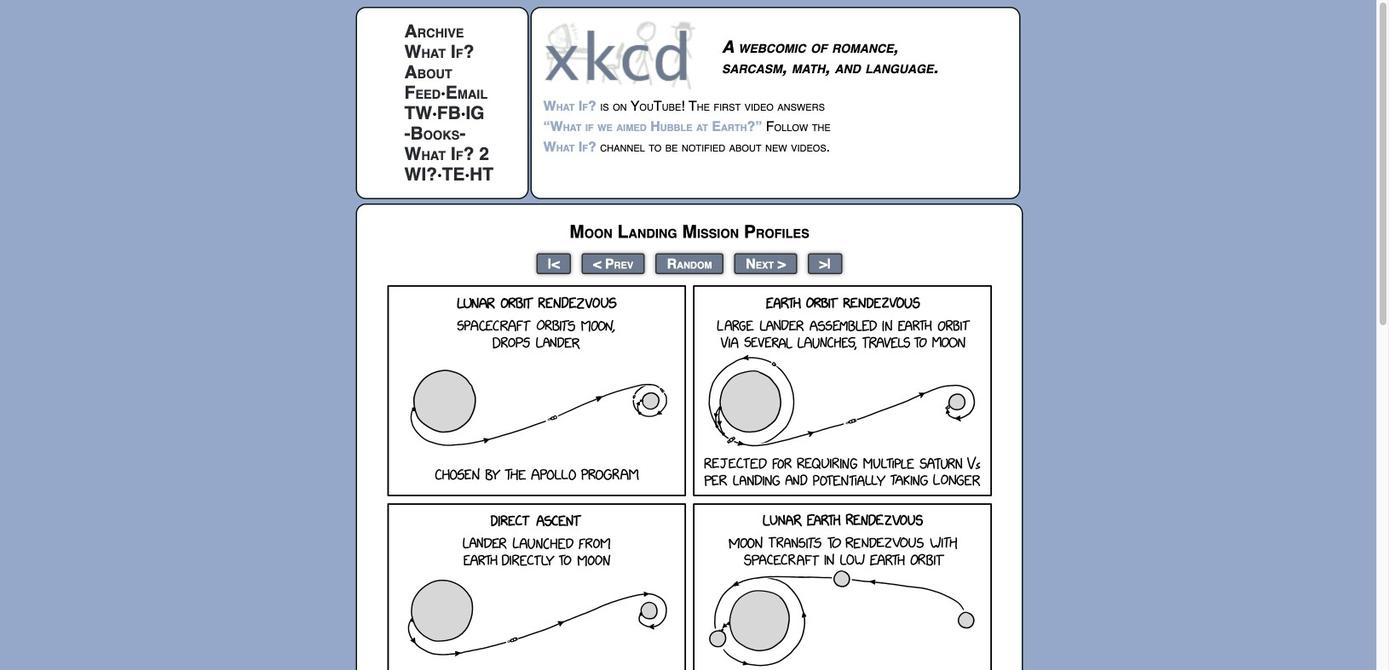 Task type: describe. For each thing, give the bounding box(es) containing it.
moon landing mission profiles image
[[387, 286, 992, 671]]



Task type: locate. For each thing, give the bounding box(es) containing it.
xkcd.com logo image
[[543, 20, 701, 90]]



